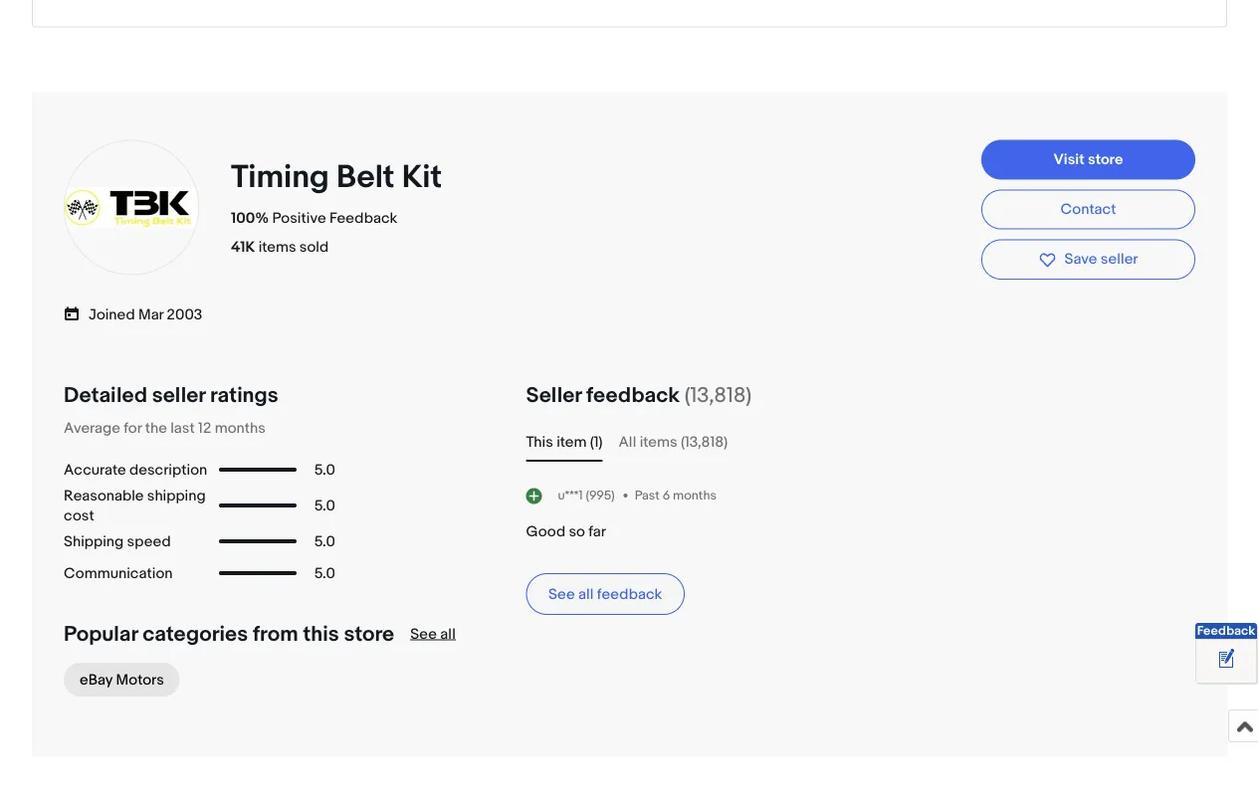 Task type: locate. For each thing, give the bounding box(es) containing it.
months right 6 at the right of the page
[[673, 488, 717, 503]]

all items (13,818)
[[619, 433, 728, 451]]

0 vertical spatial see
[[548, 585, 575, 603]]

description
[[129, 461, 207, 479]]

visit
[[1054, 150, 1085, 168]]

12
[[198, 419, 211, 437]]

mar
[[138, 305, 164, 323]]

1 vertical spatial feedback
[[597, 585, 662, 603]]

1 horizontal spatial store
[[1088, 150, 1123, 168]]

1 horizontal spatial seller
[[1101, 251, 1138, 268]]

3 5.0 from the top
[[314, 532, 335, 550]]

1 horizontal spatial see
[[548, 585, 575, 603]]

months
[[215, 419, 266, 437], [673, 488, 717, 503]]

sold
[[299, 238, 329, 256]]

all inside "link"
[[578, 585, 594, 603]]

see all feedback
[[548, 585, 662, 603]]

timing
[[231, 158, 329, 197]]

store
[[1088, 150, 1123, 168], [344, 621, 394, 647]]

speed
[[127, 532, 171, 550]]

store right visit
[[1088, 150, 1123, 168]]

good so far
[[526, 522, 606, 540]]

1 horizontal spatial all
[[578, 585, 594, 603]]

(13,818) up all items (13,818)
[[685, 383, 752, 408]]

seller feedback (13,818)
[[526, 383, 752, 408]]

feedback down far
[[597, 585, 662, 603]]

visit store link
[[982, 140, 1196, 180]]

5.0 for description
[[314, 461, 335, 479]]

save seller button
[[982, 240, 1196, 280]]

contact link
[[982, 190, 1196, 230]]

average
[[64, 419, 120, 437]]

items
[[258, 238, 296, 256], [640, 433, 677, 451]]

0 horizontal spatial months
[[215, 419, 266, 437]]

detailed
[[64, 383, 147, 408]]

items right all
[[640, 433, 677, 451]]

seller
[[1101, 251, 1138, 268], [152, 383, 205, 408]]

items right 41k
[[258, 238, 296, 256]]

1 vertical spatial (13,818)
[[681, 433, 728, 451]]

item
[[557, 433, 587, 451]]

0 horizontal spatial see
[[410, 625, 437, 643]]

0 vertical spatial (13,818)
[[685, 383, 752, 408]]

all for see all feedback
[[578, 585, 594, 603]]

popular categories from this store
[[64, 621, 394, 647]]

past
[[635, 488, 660, 503]]

0 vertical spatial months
[[215, 419, 266, 437]]

all
[[578, 585, 594, 603], [440, 625, 456, 643]]

past 6 months
[[635, 488, 717, 503]]

months down 'ratings' at the left of the page
[[215, 419, 266, 437]]

0 vertical spatial store
[[1088, 150, 1123, 168]]

all for see all
[[440, 625, 456, 643]]

0 vertical spatial feedback
[[329, 210, 398, 228]]

0 vertical spatial all
[[578, 585, 594, 603]]

(13,818) inside tab list
[[681, 433, 728, 451]]

see
[[548, 585, 575, 603], [410, 625, 437, 643]]

1 vertical spatial items
[[640, 433, 677, 451]]

0 vertical spatial feedback
[[586, 383, 680, 408]]

1 horizontal spatial months
[[673, 488, 717, 503]]

seller right save
[[1101, 251, 1138, 268]]

tab list containing this item (1)
[[526, 430, 1196, 454]]

(1)
[[590, 433, 603, 451]]

this item (1)
[[526, 433, 603, 451]]

(13,818) up past 6 months
[[681, 433, 728, 451]]

0 horizontal spatial all
[[440, 625, 456, 643]]

see inside "link"
[[548, 585, 575, 603]]

feedback up all
[[586, 383, 680, 408]]

0 horizontal spatial seller
[[152, 383, 205, 408]]

reasonable shipping cost
[[64, 487, 206, 524]]

u***1 (995)
[[558, 488, 615, 503]]

0 vertical spatial seller
[[1101, 251, 1138, 268]]

0 horizontal spatial feedback
[[329, 210, 398, 228]]

4 5.0 from the top
[[314, 564, 335, 582]]

items inside tab list
[[640, 433, 677, 451]]

average for the last 12 months
[[64, 419, 266, 437]]

(995)
[[586, 488, 615, 503]]

timing belt kit
[[231, 158, 442, 197]]

see for see all feedback
[[548, 585, 575, 603]]

1 vertical spatial seller
[[152, 383, 205, 408]]

the
[[145, 419, 167, 437]]

100% positive feedback
[[231, 210, 398, 228]]

feedback
[[586, 383, 680, 408], [597, 585, 662, 603]]

0 vertical spatial items
[[258, 238, 296, 256]]

seller inside button
[[1101, 251, 1138, 268]]

feedback inside "link"
[[597, 585, 662, 603]]

1 horizontal spatial items
[[640, 433, 677, 451]]

1 vertical spatial months
[[673, 488, 717, 503]]

1 horizontal spatial feedback
[[1197, 624, 1256, 639]]

(13,818) for seller feedback (13,818)
[[685, 383, 752, 408]]

6
[[663, 488, 670, 503]]

1 vertical spatial see
[[410, 625, 437, 643]]

(13,818)
[[685, 383, 752, 408], [681, 433, 728, 451]]

ratings
[[210, 383, 278, 408]]

5.0
[[314, 461, 335, 479], [314, 497, 335, 515], [314, 532, 335, 550], [314, 564, 335, 582]]

store right this
[[344, 621, 394, 647]]

1 vertical spatial feedback
[[1197, 624, 1256, 639]]

1 5.0 from the top
[[314, 461, 335, 479]]

see for see all
[[410, 625, 437, 643]]

0 horizontal spatial items
[[258, 238, 296, 256]]

from
[[253, 621, 298, 647]]

1 vertical spatial all
[[440, 625, 456, 643]]

shipping speed
[[64, 532, 171, 550]]

5.0 for shipping
[[314, 497, 335, 515]]

41k items sold
[[231, 238, 329, 256]]

belt
[[336, 158, 395, 197]]

feedback
[[329, 210, 398, 228], [1197, 624, 1256, 639]]

tab list
[[526, 430, 1196, 454]]

reasonable
[[64, 487, 144, 505]]

kit
[[402, 158, 442, 197]]

0 horizontal spatial store
[[344, 621, 394, 647]]

2 5.0 from the top
[[314, 497, 335, 515]]

seller up the "last"
[[152, 383, 205, 408]]

see all
[[410, 625, 456, 643]]



Task type: describe. For each thing, give the bounding box(es) containing it.
save seller
[[1065, 251, 1138, 268]]

ebay
[[80, 671, 113, 689]]

communication
[[64, 564, 173, 582]]

visit store
[[1054, 150, 1123, 168]]

timing belt kit link
[[231, 158, 449, 197]]

this
[[526, 433, 553, 451]]

2003
[[167, 305, 202, 323]]

joined mar 2003
[[89, 305, 202, 323]]

items for 41k
[[258, 238, 296, 256]]

shipping
[[64, 532, 124, 550]]

ebay motors
[[80, 671, 164, 689]]

this
[[303, 621, 339, 647]]

ebay motors link
[[64, 663, 180, 697]]

text__icon wrapper image
[[64, 303, 89, 323]]

items for all
[[640, 433, 677, 451]]

(13,818) for all items (13,818)
[[681, 433, 728, 451]]

accurate description
[[64, 461, 207, 479]]

1 vertical spatial store
[[344, 621, 394, 647]]

5.0 for speed
[[314, 532, 335, 550]]

seller for detailed
[[152, 383, 205, 408]]

good
[[526, 522, 565, 540]]

41k
[[231, 238, 255, 256]]

motors
[[116, 671, 164, 689]]

for
[[124, 419, 142, 437]]

detailed seller ratings
[[64, 383, 278, 408]]

see all link
[[410, 625, 456, 643]]

all
[[619, 433, 636, 451]]

timing belt kit image
[[62, 187, 201, 228]]

joined
[[89, 305, 135, 323]]

100%
[[231, 210, 269, 228]]

far
[[589, 522, 606, 540]]

contact
[[1061, 200, 1116, 218]]

seller
[[526, 383, 582, 408]]

see all feedback link
[[526, 573, 685, 615]]

positive
[[272, 210, 326, 228]]

last
[[170, 419, 195, 437]]

save
[[1065, 251, 1097, 268]]

popular
[[64, 621, 138, 647]]

accurate
[[64, 461, 126, 479]]

cost
[[64, 507, 94, 524]]

so
[[569, 522, 585, 540]]

u***1
[[558, 488, 583, 503]]

categories
[[143, 621, 248, 647]]

shipping
[[147, 487, 206, 505]]

seller for save
[[1101, 251, 1138, 268]]



Task type: vqa. For each thing, say whether or not it's contained in the screenshot.
- within Sony XB100 Compact Bluetooth Speaker - Light Gray
no



